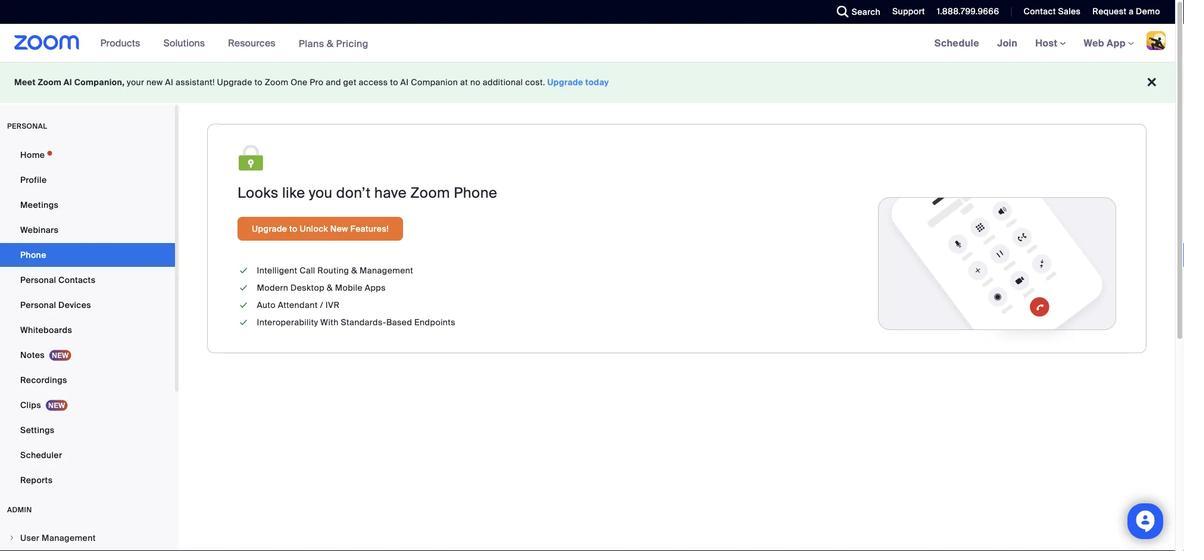 Task type: describe. For each thing, give the bounding box(es) containing it.
modern
[[257, 282, 289, 293]]

recordings link
[[0, 368, 175, 392]]

plans
[[299, 37, 324, 50]]

interoperability
[[257, 317, 318, 328]]

reports
[[20, 474, 53, 486]]

settings
[[20, 424, 55, 435]]

1 ai from the left
[[64, 77, 72, 88]]

web app button
[[1085, 37, 1135, 49]]

endpoints
[[415, 317, 456, 328]]

1.888.799.9666
[[938, 6, 1000, 17]]

checked image for modern
[[238, 282, 250, 294]]

don't
[[336, 183, 371, 202]]

and
[[326, 77, 341, 88]]

product information navigation
[[92, 24, 378, 63]]

1 horizontal spatial zoom
[[265, 77, 289, 88]]

banner containing products
[[0, 24, 1176, 63]]

have
[[375, 183, 407, 202]]

auto attendant / ivr
[[257, 300, 340, 311]]

at
[[460, 77, 468, 88]]

upgrade to unlock new features!
[[252, 223, 389, 234]]

looks like you don't have zoom phone
[[238, 183, 498, 202]]

admin
[[7, 505, 32, 514]]

meet
[[14, 77, 36, 88]]

with
[[321, 317, 339, 328]]

resources
[[228, 37, 276, 49]]

products button
[[100, 24, 146, 62]]

solutions
[[163, 37, 205, 49]]

notes
[[20, 349, 45, 360]]

based
[[387, 317, 412, 328]]

standards-
[[341, 317, 387, 328]]

new
[[331, 223, 348, 234]]

personal devices
[[20, 299, 91, 310]]

desktop
[[291, 282, 325, 293]]

search
[[852, 6, 881, 17]]

contact sales
[[1024, 6, 1081, 17]]

clips
[[20, 399, 41, 410]]

checked image for intelligent
[[238, 265, 250, 277]]

mobile
[[335, 282, 363, 293]]

join link
[[989, 24, 1027, 62]]

modern desktop & mobile apps
[[257, 282, 386, 293]]

web app
[[1085, 37, 1126, 49]]

personal
[[7, 122, 47, 131]]

meetings link
[[0, 193, 175, 217]]

0 horizontal spatial to
[[255, 77, 263, 88]]

apps
[[365, 282, 386, 293]]

home link
[[0, 143, 175, 167]]

whiteboards
[[20, 324, 72, 335]]

today
[[586, 77, 609, 88]]

phone link
[[0, 243, 175, 267]]

meet zoom ai companion, footer
[[0, 62, 1176, 103]]

user management menu item
[[0, 527, 175, 549]]

meetings
[[20, 199, 59, 210]]

companion
[[411, 77, 458, 88]]

checked image for auto
[[238, 299, 250, 312]]

no
[[471, 77, 481, 88]]

get
[[343, 77, 357, 88]]

upgrade inside button
[[252, 223, 287, 234]]

pricing
[[336, 37, 369, 50]]

& inside product information navigation
[[327, 37, 334, 50]]

1.888.799.9666 button up schedule on the top of page
[[929, 0, 1003, 24]]

call
[[300, 265, 315, 276]]

routing
[[318, 265, 349, 276]]

webinars
[[20, 224, 59, 235]]

pro
[[310, 77, 324, 88]]

demo
[[1137, 6, 1161, 17]]

features!
[[351, 223, 389, 234]]

contact
[[1024, 6, 1057, 17]]

upgrade to unlock new features! button
[[238, 217, 403, 241]]

scheduler link
[[0, 443, 175, 467]]

management inside user management menu item
[[42, 532, 96, 543]]

unlock
[[300, 223, 328, 234]]

clips link
[[0, 393, 175, 417]]

profile
[[20, 174, 47, 185]]

plans & pricing
[[299, 37, 369, 50]]

cost.
[[526, 77, 546, 88]]

companion,
[[74, 77, 125, 88]]

phone inside 'link'
[[20, 249, 46, 260]]

looks
[[238, 183, 279, 202]]

solutions button
[[163, 24, 210, 62]]

a
[[1130, 6, 1134, 17]]

access
[[359, 77, 388, 88]]



Task type: locate. For each thing, give the bounding box(es) containing it.
1 vertical spatial &
[[352, 265, 358, 276]]

management right user
[[42, 532, 96, 543]]

to left unlock
[[290, 223, 298, 234]]

phone
[[454, 183, 498, 202], [20, 249, 46, 260]]

upgrade down product information navigation
[[217, 77, 252, 88]]

1 personal from the top
[[20, 274, 56, 285]]

checked image left auto
[[238, 299, 250, 312]]

ai left the companion at left top
[[401, 77, 409, 88]]

support
[[893, 6, 926, 17]]

0 horizontal spatial ai
[[64, 77, 72, 88]]

zoom right meet
[[38, 77, 61, 88]]

search button
[[828, 0, 884, 24]]

personal contacts
[[20, 274, 96, 285]]

profile link
[[0, 168, 175, 192]]

ai right new
[[165, 77, 173, 88]]

meet zoom ai companion, your new ai assistant! upgrade to zoom one pro and get access to ai companion at no additional cost. upgrade today
[[14, 77, 609, 88]]

host
[[1036, 37, 1061, 49]]

personal for personal devices
[[20, 299, 56, 310]]

0 horizontal spatial management
[[42, 532, 96, 543]]

zoom right have
[[411, 183, 450, 202]]

interoperability with standards-based endpoints
[[257, 317, 456, 328]]

banner
[[0, 24, 1176, 63]]

whiteboards link
[[0, 318, 175, 342]]

support link
[[884, 0, 929, 24], [893, 6, 926, 17]]

1 vertical spatial phone
[[20, 249, 46, 260]]

one
[[291, 77, 308, 88]]

notes link
[[0, 343, 175, 367]]

your
[[127, 77, 144, 88]]

meetings navigation
[[926, 24, 1176, 63]]

2 checked image from the top
[[238, 282, 250, 294]]

2 horizontal spatial to
[[390, 77, 398, 88]]

ivr
[[326, 300, 340, 311]]

personal
[[20, 274, 56, 285], [20, 299, 56, 310]]

0 vertical spatial management
[[360, 265, 414, 276]]

schedule link
[[926, 24, 989, 62]]

0 horizontal spatial zoom
[[38, 77, 61, 88]]

& right plans
[[327, 37, 334, 50]]

host button
[[1036, 37, 1067, 49]]

checked image
[[238, 265, 250, 277], [238, 282, 250, 294]]

personal menu menu
[[0, 143, 175, 493]]

1 vertical spatial checked image
[[238, 316, 250, 329]]

settings link
[[0, 418, 175, 442]]

devices
[[58, 299, 91, 310]]

auto
[[257, 300, 276, 311]]

web
[[1085, 37, 1105, 49]]

to
[[255, 77, 263, 88], [390, 77, 398, 88], [290, 223, 298, 234]]

2 personal from the top
[[20, 299, 56, 310]]

zoom logo image
[[14, 35, 80, 50]]

1 vertical spatial personal
[[20, 299, 56, 310]]

checked image for interoperability
[[238, 316, 250, 329]]

webinars link
[[0, 218, 175, 242]]

0 vertical spatial phone
[[454, 183, 498, 202]]

1 vertical spatial checked image
[[238, 282, 250, 294]]

0 vertical spatial &
[[327, 37, 334, 50]]

1 horizontal spatial phone
[[454, 183, 498, 202]]

personal up whiteboards at the bottom of page
[[20, 299, 56, 310]]

1 horizontal spatial management
[[360, 265, 414, 276]]

recordings
[[20, 374, 67, 385]]

intelligent call routing & management
[[257, 265, 414, 276]]

request
[[1093, 6, 1127, 17]]

2 ai from the left
[[165, 77, 173, 88]]

resources button
[[228, 24, 281, 62]]

request a demo link
[[1084, 0, 1176, 24], [1093, 6, 1161, 17]]

0 vertical spatial personal
[[20, 274, 56, 285]]

2 checked image from the top
[[238, 316, 250, 329]]

to right "access"
[[390, 77, 398, 88]]

user management
[[20, 532, 96, 543]]

1 checked image from the top
[[238, 265, 250, 277]]

right image
[[8, 534, 15, 542]]

checked image left modern
[[238, 282, 250, 294]]

personal for personal contacts
[[20, 274, 56, 285]]

1.888.799.9666 button
[[929, 0, 1003, 24], [938, 6, 1000, 17]]

0 vertical spatial checked image
[[238, 299, 250, 312]]

1 checked image from the top
[[238, 299, 250, 312]]

upgrade
[[217, 77, 252, 88], [548, 77, 584, 88], [252, 223, 287, 234]]

attendant
[[278, 300, 318, 311]]

request a demo
[[1093, 6, 1161, 17]]

assistant!
[[176, 77, 215, 88]]

0 vertical spatial checked image
[[238, 265, 250, 277]]

to inside button
[[290, 223, 298, 234]]

2 vertical spatial &
[[327, 282, 333, 293]]

management up apps
[[360, 265, 414, 276]]

/
[[320, 300, 324, 311]]

schedule
[[935, 37, 980, 49]]

& up ivr at the left of the page
[[327, 282, 333, 293]]

3 ai from the left
[[401, 77, 409, 88]]

zoom left one
[[265, 77, 289, 88]]

plans & pricing link
[[299, 37, 369, 50], [299, 37, 369, 50]]

1 horizontal spatial ai
[[165, 77, 173, 88]]

personal devices link
[[0, 293, 175, 317]]

management
[[360, 265, 414, 276], [42, 532, 96, 543]]

profile picture image
[[1147, 31, 1166, 50]]

new
[[147, 77, 163, 88]]

reports link
[[0, 468, 175, 492]]

& up "mobile"
[[352, 265, 358, 276]]

2 horizontal spatial ai
[[401, 77, 409, 88]]

home
[[20, 149, 45, 160]]

checked image left interoperability
[[238, 316, 250, 329]]

ai
[[64, 77, 72, 88], [165, 77, 173, 88], [401, 77, 409, 88]]

upgrade today link
[[548, 77, 609, 88]]

app
[[1107, 37, 1126, 49]]

personal contacts link
[[0, 268, 175, 292]]

sales
[[1059, 6, 1081, 17]]

checked image
[[238, 299, 250, 312], [238, 316, 250, 329]]

contacts
[[58, 274, 96, 285]]

user
[[20, 532, 40, 543]]

to down resources dropdown button
[[255, 77, 263, 88]]

personal up personal devices
[[20, 274, 56, 285]]

like
[[282, 183, 305, 202]]

0 horizontal spatial phone
[[20, 249, 46, 260]]

intelligent
[[257, 265, 298, 276]]

1 horizontal spatial to
[[290, 223, 298, 234]]

1 vertical spatial management
[[42, 532, 96, 543]]

1.888.799.9666 button up schedule link
[[938, 6, 1000, 17]]

additional
[[483, 77, 523, 88]]

scheduler
[[20, 449, 62, 460]]

products
[[100, 37, 140, 49]]

contact sales link
[[1015, 0, 1084, 24], [1024, 6, 1081, 17]]

you
[[309, 183, 333, 202]]

upgrade right cost. at the left of page
[[548, 77, 584, 88]]

upgrade down looks
[[252, 223, 287, 234]]

&
[[327, 37, 334, 50], [352, 265, 358, 276], [327, 282, 333, 293]]

2 horizontal spatial zoom
[[411, 183, 450, 202]]

checked image left intelligent
[[238, 265, 250, 277]]

ai left companion,
[[64, 77, 72, 88]]



Task type: vqa. For each thing, say whether or not it's contained in the screenshot.
Download a Calendar Integration
no



